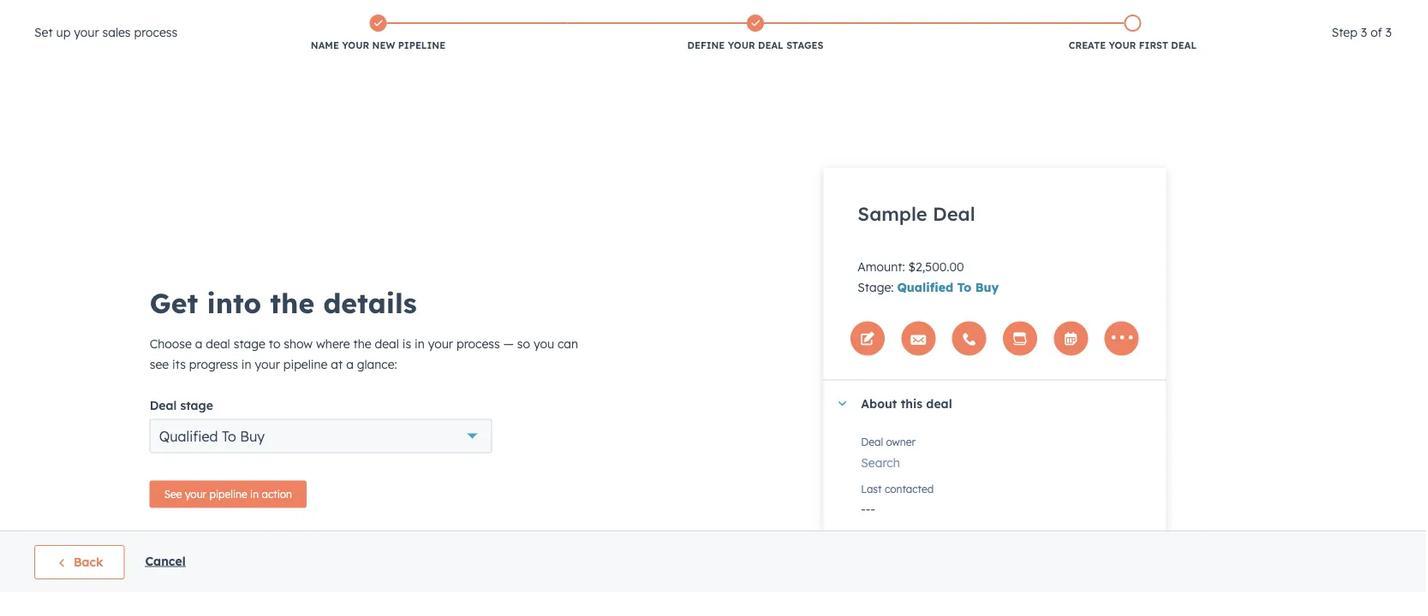 Task type: locate. For each thing, give the bounding box(es) containing it.
show
[[284, 336, 313, 351]]

deal stage
[[150, 398, 213, 413]]

define
[[688, 39, 725, 51]]

in right is
[[415, 336, 425, 351]]

1 vertical spatial a
[[346, 357, 354, 372]]

qualified down $2,500.00
[[897, 280, 954, 295]]

sample deal
[[858, 202, 975, 226]]

qualified down deal stage
[[159, 428, 218, 445]]

define your deal stages
[[688, 39, 824, 51]]

so
[[517, 336, 530, 351]]

1 vertical spatial pipeline
[[283, 357, 328, 372]]

1 vertical spatial in
[[241, 357, 251, 372]]

process right sales
[[134, 25, 178, 40]]

3 right of
[[1386, 25, 1392, 40]]

menu item
[[1298, 0, 1406, 27]]

deal right "this"
[[926, 396, 952, 411]]

its
[[172, 357, 186, 372]]

back
[[74, 555, 103, 570]]

a
[[195, 336, 203, 351], [346, 357, 354, 372]]

see
[[150, 357, 169, 372]]

0 horizontal spatial buy
[[240, 428, 265, 445]]

0 vertical spatial in
[[415, 336, 425, 351]]

0 horizontal spatial qualified
[[159, 428, 218, 445]]

0 vertical spatial stage
[[234, 336, 265, 351]]

pipeline inside choose a deal stage to show where the deal is in your process —  so you can see its progress in your pipeline at a glance:
[[283, 357, 328, 372]]

new
[[372, 39, 395, 51]]

deal for deal type
[[861, 530, 883, 543]]

in
[[415, 336, 425, 351], [241, 357, 251, 372], [250, 488, 259, 501]]

stage up qualified to buy
[[180, 398, 213, 413]]

see your pipeline in action button
[[150, 481, 307, 508]]

upgrade
[[1072, 8, 1120, 22]]

deal up search on the bottom
[[861, 436, 883, 449]]

action
[[262, 488, 292, 501]]

process left —
[[457, 336, 500, 351]]

0 vertical spatial to
[[957, 280, 972, 295]]

your right is
[[428, 336, 453, 351]]

your right "up"
[[74, 25, 99, 40]]

1 vertical spatial qualified
[[159, 428, 218, 445]]

first
[[1139, 39, 1168, 51]]

your inside button
[[185, 488, 207, 501]]

in left action
[[250, 488, 259, 501]]

1 horizontal spatial buy
[[976, 280, 999, 295]]

get
[[150, 285, 198, 320]]

your right see
[[185, 488, 207, 501]]

2 horizontal spatial pipeline
[[398, 39, 446, 51]]

3
[[1361, 25, 1367, 40], [1386, 25, 1392, 40]]

to inside amount: $2,500.00 stage: qualified to buy
[[957, 280, 972, 295]]

deal down see
[[150, 398, 177, 413]]

last
[[861, 483, 882, 496]]

process
[[134, 25, 178, 40], [457, 336, 500, 351]]

upgrade image
[[1053, 8, 1069, 23]]

pipeline left action
[[209, 488, 247, 501]]

the up "show"
[[270, 285, 315, 320]]

0 vertical spatial buy
[[976, 280, 999, 295]]

list
[[190, 11, 1322, 56]]

0 horizontal spatial a
[[195, 336, 203, 351]]

deal inside dropdown button
[[926, 396, 952, 411]]

to up see your pipeline in action button
[[222, 428, 236, 445]]

stage
[[234, 336, 265, 351], [180, 398, 213, 413]]

1 horizontal spatial stage
[[234, 336, 265, 351]]

about
[[861, 396, 897, 411]]

search
[[861, 455, 900, 470]]

create your first deal
[[1069, 39, 1197, 51]]

deal
[[933, 202, 975, 226], [150, 398, 177, 413], [861, 436, 883, 449], [861, 530, 883, 543]]

2 vertical spatial in
[[250, 488, 259, 501]]

0 horizontal spatial 3
[[1361, 25, 1367, 40]]

1 horizontal spatial pipeline
[[283, 357, 328, 372]]

in inside button
[[250, 488, 259, 501]]

1 horizontal spatial the
[[353, 336, 371, 351]]

last contacted
[[861, 483, 934, 496]]

to down $2,500.00
[[957, 280, 972, 295]]

Last contacted text field
[[861, 493, 1149, 520]]

back button
[[34, 546, 125, 580]]

deal for deal stage
[[150, 398, 177, 413]]

deal left is
[[375, 336, 399, 351]]

choose
[[150, 336, 192, 351]]

1 vertical spatial the
[[353, 336, 371, 351]]

1 horizontal spatial a
[[346, 357, 354, 372]]

1 horizontal spatial 3
[[1386, 25, 1392, 40]]

0 horizontal spatial to
[[222, 428, 236, 445]]

list containing name your new pipeline
[[190, 11, 1322, 56]]

qualified
[[897, 280, 954, 295], [159, 428, 218, 445]]

3 left of
[[1361, 25, 1367, 40]]

0 horizontal spatial the
[[270, 285, 315, 320]]

deal up the progress at the left of the page
[[206, 336, 230, 351]]

1 vertical spatial process
[[457, 336, 500, 351]]

1 horizontal spatial to
[[957, 280, 972, 295]]

pipeline down "show"
[[283, 357, 328, 372]]

a up the progress at the left of the page
[[195, 336, 203, 351]]

can
[[558, 336, 578, 351]]

stage left to
[[234, 336, 265, 351]]

1 horizontal spatial qualified
[[897, 280, 954, 295]]

pipeline right new
[[398, 39, 446, 51]]

into
[[207, 285, 261, 320]]

define your deal stages completed list item
[[567, 11, 944, 56]]

deal
[[758, 39, 784, 51], [1171, 39, 1197, 51], [206, 336, 230, 351], [375, 336, 399, 351], [926, 396, 952, 411]]

2 vertical spatial pipeline
[[209, 488, 247, 501]]

set
[[34, 25, 53, 40]]

0 horizontal spatial pipeline
[[209, 488, 247, 501]]

0 vertical spatial pipeline
[[398, 39, 446, 51]]

calling icon image
[[1142, 9, 1157, 24]]

1 horizontal spatial process
[[457, 336, 500, 351]]

amount: $2,500.00 stage: qualified to buy
[[858, 259, 999, 295]]

deal inside deal owner search
[[861, 436, 883, 449]]

the
[[270, 285, 315, 320], [353, 336, 371, 351]]

1 vertical spatial to
[[222, 428, 236, 445]]

deal left stages
[[758, 39, 784, 51]]

a right at
[[346, 357, 354, 372]]

0 vertical spatial qualified
[[897, 280, 954, 295]]

sample
[[858, 202, 927, 226]]

qualified inside qualified to buy popup button
[[159, 428, 218, 445]]

the up glance: at bottom
[[353, 336, 371, 351]]

deal left type
[[861, 530, 883, 543]]

1 vertical spatial buy
[[240, 428, 265, 445]]

your left new
[[342, 39, 369, 51]]

the inside choose a deal stage to show where the deal is in your process —  so you can see its progress in your pipeline at a glance:
[[353, 336, 371, 351]]

1 vertical spatial stage
[[180, 398, 213, 413]]

in right the progress at the left of the page
[[241, 357, 251, 372]]

pipeline
[[398, 39, 446, 51], [283, 357, 328, 372], [209, 488, 247, 501]]

choose a deal stage to show where the deal is in your process —  so you can see its progress in your pipeline at a glance:
[[150, 336, 578, 372]]

0 horizontal spatial process
[[134, 25, 178, 40]]

deal right the first
[[1171, 39, 1197, 51]]

your
[[74, 25, 99, 40], [342, 39, 369, 51], [728, 39, 755, 51], [1109, 39, 1136, 51], [428, 336, 453, 351], [255, 357, 280, 372], [185, 488, 207, 501]]

deal owner search
[[861, 436, 916, 470]]

step
[[1332, 25, 1358, 40]]

buy
[[976, 280, 999, 295], [240, 428, 265, 445]]

to
[[957, 280, 972, 295], [222, 428, 236, 445]]

deal for deal owner search
[[861, 436, 883, 449]]

Search HubSpot search field
[[1186, 36, 1396, 65]]

of
[[1371, 25, 1382, 40]]

details
[[323, 285, 417, 320]]



Task type: describe. For each thing, give the bounding box(es) containing it.
pipeline inside see your pipeline in action button
[[209, 488, 247, 501]]

2 3 from the left
[[1386, 25, 1392, 40]]

stages
[[787, 39, 824, 51]]

name
[[311, 39, 339, 51]]

upgrade menu
[[1043, 0, 1406, 34]]

cancel
[[145, 554, 186, 569]]

process inside choose a deal stage to show where the deal is in your process —  so you can see its progress in your pipeline at a glance:
[[457, 336, 500, 351]]

deal for about this deal
[[926, 396, 952, 411]]

set up your sales process
[[34, 25, 178, 40]]

where
[[316, 336, 350, 351]]

is
[[402, 336, 411, 351]]

deal up $2,500.00
[[933, 202, 975, 226]]

amount:
[[858, 259, 905, 274]]

create your first deal list item
[[944, 11, 1322, 56]]

about this deal button
[[824, 381, 1149, 427]]

your right define
[[728, 39, 755, 51]]

menu item inside upgrade menu
[[1298, 0, 1406, 27]]

—
[[503, 336, 514, 351]]

see your pipeline in action
[[164, 488, 292, 501]]

1 3 from the left
[[1361, 25, 1367, 40]]

deal for choose a deal stage to show where the deal is in your process —  so you can see its progress in your pipeline at a glance:
[[206, 336, 230, 351]]

see
[[164, 488, 182, 501]]

sales
[[102, 25, 131, 40]]

caret image
[[837, 402, 848, 406]]

deal for define your deal stages
[[758, 39, 784, 51]]

0 vertical spatial the
[[270, 285, 315, 320]]

glance:
[[357, 357, 397, 372]]

deal type
[[861, 530, 908, 543]]

about this deal
[[861, 396, 952, 411]]

qualified inside amount: $2,500.00 stage: qualified to buy
[[897, 280, 954, 295]]

at
[[331, 357, 343, 372]]

calling icon button
[[1135, 2, 1164, 27]]

you
[[534, 336, 554, 351]]

search button
[[861, 446, 1149, 474]]

get into the details
[[150, 285, 417, 320]]

type
[[886, 530, 908, 543]]

$2,500.00
[[909, 259, 964, 274]]

progress
[[189, 357, 238, 372]]

0 vertical spatial a
[[195, 336, 203, 351]]

pipeline inside name your new pipeline completed list item
[[398, 39, 446, 51]]

qualified to buy
[[159, 428, 265, 445]]

0 horizontal spatial stage
[[180, 398, 213, 413]]

buy inside qualified to buy popup button
[[240, 428, 265, 445]]

buy inside amount: $2,500.00 stage: qualified to buy
[[976, 280, 999, 295]]

step 3 of 3
[[1332, 25, 1392, 40]]

name your new pipeline completed list item
[[190, 11, 567, 56]]

name your new pipeline
[[311, 39, 446, 51]]

cancel link
[[145, 554, 186, 569]]

your left the first
[[1109, 39, 1136, 51]]

stage inside choose a deal stage to show where the deal is in your process —  so you can see its progress in your pipeline at a glance:
[[234, 336, 265, 351]]

stage:
[[858, 280, 894, 295]]

owner
[[886, 436, 916, 449]]

up
[[56, 25, 71, 40]]

your down to
[[255, 357, 280, 372]]

this
[[901, 396, 923, 411]]

create
[[1069, 39, 1106, 51]]

0 vertical spatial process
[[134, 25, 178, 40]]

contacted
[[885, 483, 934, 496]]

to inside popup button
[[222, 428, 236, 445]]

qualified to buy button
[[150, 419, 492, 453]]

to
[[269, 336, 280, 351]]



Task type: vqa. For each thing, say whether or not it's contained in the screenshot.
HubSpot link
no



